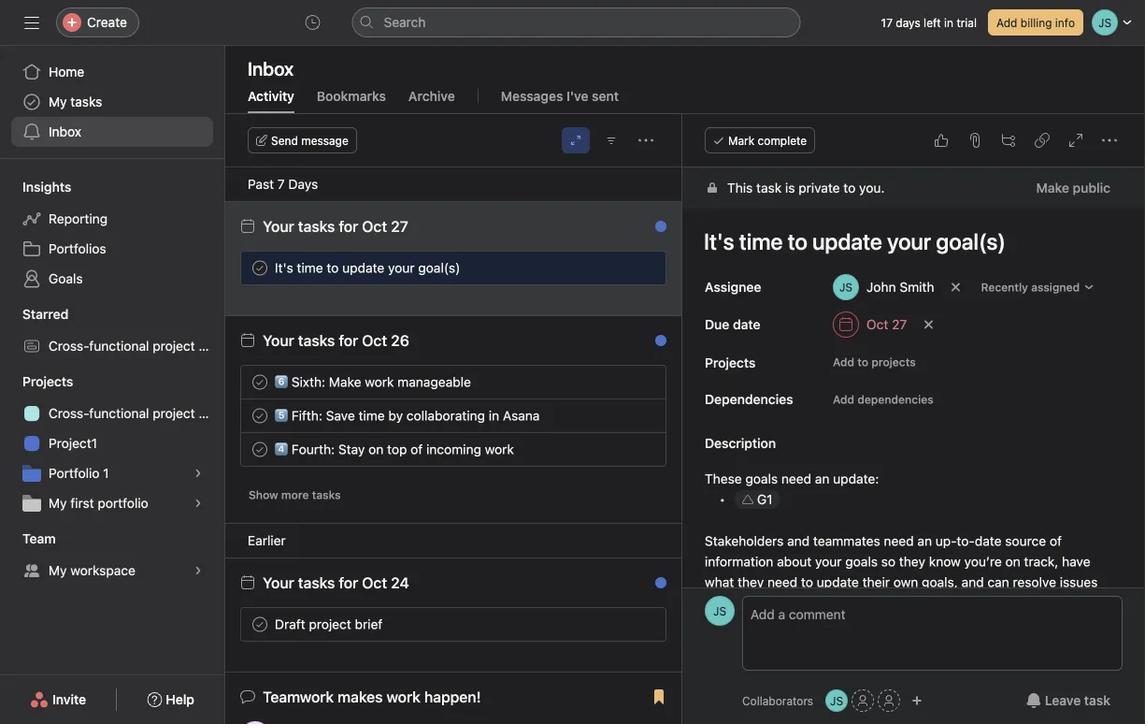 Task type: describe. For each thing, give the bounding box(es) containing it.
john
[[867, 279, 897, 295]]

know
[[930, 554, 961, 569]]

archive notification image for your tasks for oct 27
[[646, 224, 661, 239]]

source
[[1006, 533, 1047, 549]]

reporting
[[49, 211, 108, 226]]

your tasks for oct 27 link
[[263, 217, 409, 235]]

need left update:
[[782, 471, 812, 486]]

of inside the "stakeholders and teammates need an up-to-date source of information about your goals so they know you're on track, have what they need to update their own goals, and can resolve issues that need attention."
[[1050, 533, 1063, 549]]

draft project brief
[[275, 616, 383, 632]]

archive link
[[409, 88, 455, 113]]

recently assigned
[[982, 281, 1081, 294]]

portfolio 1 link
[[11, 458, 213, 488]]

mark complete button
[[705, 127, 816, 153]]

these goals need an update:
[[705, 471, 880, 486]]

0 horizontal spatial js button
[[705, 596, 735, 626]]

7 days
[[278, 176, 318, 192]]

task for this
[[757, 180, 782, 196]]

show more tasks
[[249, 488, 341, 501]]

stakeholders and teammates need an up-to-date source of information about your goals so they know you're on track, have what they need to update their own goals, and can resolve issues that need attention.
[[705, 533, 1102, 610]]

home
[[49, 64, 84, 80]]

1 horizontal spatial in
[[945, 16, 954, 29]]

2 completed image from the top
[[249, 438, 271, 461]]

project inside starred element
[[153, 338, 195, 354]]

add billing info
[[997, 16, 1076, 29]]

make inside button
[[1037, 180, 1070, 196]]

completed checkbox for it's
[[249, 257, 271, 279]]

portfolios link
[[11, 234, 213, 264]]

history image
[[305, 15, 320, 30]]

issues
[[1061, 574, 1099, 590]]

team
[[22, 531, 56, 546]]

0 horizontal spatial they
[[738, 574, 765, 590]]

Task Name text field
[[692, 220, 1123, 263]]

24
[[391, 574, 410, 592]]

add billing info button
[[989, 9, 1084, 36]]

your tasks for oct 26 link
[[263, 332, 410, 349]]

stakeholders
[[705, 533, 784, 549]]

complete
[[758, 134, 807, 147]]

clear due date image
[[924, 319, 935, 330]]

add for 17 days left in trial
[[997, 16, 1018, 29]]

sent
[[592, 88, 619, 104]]

by
[[389, 408, 403, 423]]

hide sidebar image
[[24, 15, 39, 30]]

makes
[[338, 688, 383, 706]]

fourth:
[[292, 442, 335, 457]]

goal(s)
[[418, 260, 461, 275]]

17
[[882, 16, 893, 29]]

home link
[[11, 57, 213, 87]]

oct 27 button
[[825, 308, 916, 341]]

update inside the "stakeholders and teammates need an up-to-date source of information about your goals so they know you're on track, have what they need to update their own goals, and can resolve issues that need attention."
[[817, 574, 860, 590]]

invite
[[52, 692, 86, 707]]

4️⃣
[[275, 442, 288, 457]]

remove assignee image
[[951, 282, 962, 293]]

to inside the "stakeholders and teammates need an up-to-date source of information about your goals so they know you're on track, have what they need to update their own goals, and can resolve issues that need attention."
[[802, 574, 814, 590]]

task for leave
[[1085, 693, 1111, 708]]

so
[[882, 554, 896, 569]]

global element
[[0, 46, 225, 158]]

portfolio 1
[[49, 465, 109, 481]]

update:
[[834, 471, 880, 486]]

teamwork makes work happen!
[[263, 688, 481, 706]]

0 horizontal spatial and
[[788, 533, 810, 549]]

that
[[705, 595, 729, 610]]

it's time to update your goal(s)
[[275, 260, 461, 275]]

show more tasks button
[[240, 482, 349, 508]]

track,
[[1025, 554, 1059, 569]]

create
[[87, 14, 127, 30]]

portfolio
[[49, 465, 100, 481]]

projects element
[[0, 365, 225, 522]]

john smith
[[867, 279, 935, 295]]

to-
[[957, 533, 976, 549]]

show
[[249, 488, 278, 501]]

see details, portfolio 1 image
[[193, 468, 204, 479]]

0 horizontal spatial goals
[[746, 471, 778, 486]]

projects
[[872, 355, 916, 369]]

about
[[778, 554, 812, 569]]

add for projects
[[833, 355, 855, 369]]

draft
[[275, 616, 306, 632]]

1 vertical spatial project
[[153, 406, 195, 421]]

17 days left in trial
[[882, 16, 978, 29]]

add for dependencies
[[833, 393, 855, 406]]

inbox inside global element
[[49, 124, 81, 139]]

your for your tasks for oct 26
[[263, 332, 294, 349]]

stay
[[339, 442, 365, 457]]

cross-functional project plan for cross-functional project plan link inside starred element
[[49, 338, 224, 354]]

my for my tasks
[[49, 94, 67, 109]]

1 vertical spatial work
[[485, 442, 514, 457]]

tasks for your tasks for oct 26
[[298, 332, 335, 349]]

starred element
[[0, 297, 225, 365]]

date
[[976, 533, 1002, 549]]

left
[[924, 16, 942, 29]]

0 vertical spatial of
[[411, 442, 423, 457]]

their
[[863, 574, 891, 590]]

reporting link
[[11, 204, 213, 234]]

messages
[[501, 88, 564, 104]]

my workspace link
[[11, 556, 213, 586]]

js for rightmost js button
[[831, 694, 844, 707]]

your tasks for oct 27
[[263, 217, 409, 235]]

description document
[[685, 469, 1123, 724]]

completed checkbox for 6️⃣
[[249, 371, 271, 393]]

dependencies
[[858, 393, 934, 406]]

billing
[[1021, 16, 1053, 29]]

0 horizontal spatial an
[[816, 471, 830, 486]]

asana
[[503, 408, 540, 423]]

more actions for this task image
[[1103, 133, 1118, 148]]

add dependencies button
[[825, 386, 943, 413]]

help
[[166, 692, 195, 707]]

my for my first portfolio
[[49, 495, 67, 511]]

you're
[[965, 554, 1003, 569]]

save
[[326, 408, 355, 423]]

due date
[[705, 317, 761, 332]]

27 inside oct 27 dropdown button
[[893, 317, 908, 332]]

my for my workspace
[[49, 563, 67, 578]]

activity link
[[248, 88, 295, 113]]

make public button
[[1025, 171, 1123, 205]]

your inside the "stakeholders and teammates need an up-to-date source of information about your goals so they know you're on track, have what they need to update their own goals, and can resolve issues that need attention."
[[816, 554, 842, 569]]

0 vertical spatial work
[[365, 374, 394, 390]]

info
[[1056, 16, 1076, 29]]

2 vertical spatial project
[[309, 616, 352, 632]]

more actions image
[[639, 133, 654, 148]]

starred button
[[0, 305, 69, 324]]

1 vertical spatial time
[[359, 408, 385, 423]]

leave
[[1046, 693, 1082, 708]]

5️⃣ fifth: save time by collaborating in asana
[[275, 408, 540, 423]]

you.
[[860, 180, 885, 196]]

attention.
[[766, 595, 824, 610]]

oct for 27
[[362, 217, 387, 235]]

my first portfolio
[[49, 495, 149, 511]]

tasks for your tasks for oct 27
[[298, 217, 335, 235]]

completed checkbox for draft
[[249, 613, 271, 636]]

my tasks link
[[11, 87, 213, 117]]

tasks inside button
[[312, 488, 341, 501]]

invite button
[[18, 683, 98, 717]]

for for 26
[[339, 332, 359, 349]]

26
[[391, 332, 410, 349]]

teams element
[[0, 522, 225, 589]]



Task type: locate. For each thing, give the bounding box(es) containing it.
3 my from the top
[[49, 563, 67, 578]]

cross- down starred
[[49, 338, 89, 354]]

2 vertical spatial add
[[833, 393, 855, 406]]

0 vertical spatial inbox
[[248, 57, 294, 79]]

add inside add billing info button
[[997, 16, 1018, 29]]

0 horizontal spatial time
[[297, 260, 323, 275]]

1 vertical spatial for
[[339, 332, 359, 349]]

1 vertical spatial cross-functional project plan
[[49, 406, 224, 421]]

3 for from the top
[[339, 574, 359, 592]]

tasks down the 7 days
[[298, 217, 335, 235]]

fifth:
[[292, 408, 323, 423]]

2 my from the top
[[49, 495, 67, 511]]

1 horizontal spatial inbox
[[248, 57, 294, 79]]

my left first
[[49, 495, 67, 511]]

time left the by
[[359, 408, 385, 423]]

cross-functional project plan for 2nd cross-functional project plan link
[[49, 406, 224, 421]]

mark complete
[[729, 134, 807, 147]]

insights
[[22, 179, 71, 195]]

0 likes. click to like this task image
[[935, 133, 949, 148]]

main content containing this task is private to you.
[[683, 167, 1146, 724]]

goals up their
[[846, 554, 878, 569]]

cross-functional project plan link down the goals link
[[11, 331, 224, 361]]

collaborating
[[407, 408, 486, 423]]

0 vertical spatial projects
[[705, 355, 756, 370]]

g1 link
[[758, 492, 773, 507]]

1 vertical spatial an
[[918, 533, 933, 549]]

Completed checkbox
[[249, 257, 271, 279], [249, 438, 271, 461], [249, 613, 271, 636]]

1 vertical spatial js button
[[826, 689, 849, 712]]

an inside the "stakeholders and teammates need an up-to-date source of information about your goals so they know you're on track, have what they need to update their own goals, and can resolve issues that need attention."
[[918, 533, 933, 549]]

for up draft project brief
[[339, 574, 359, 592]]

goals up g1 link
[[746, 471, 778, 486]]

oct
[[362, 217, 387, 235], [867, 317, 889, 332], [362, 332, 387, 349], [362, 574, 387, 592]]

0 vertical spatial they
[[900, 554, 926, 569]]

6️⃣
[[275, 374, 288, 390]]

1 functional from the top
[[89, 338, 149, 354]]

1 horizontal spatial work
[[485, 442, 514, 457]]

2 cross-functional project plan link from the top
[[11, 399, 224, 428]]

1 vertical spatial completed image
[[249, 438, 271, 461]]

oct for 24
[[362, 574, 387, 592]]

your
[[388, 260, 415, 275], [816, 554, 842, 569]]

see details, my workspace image
[[193, 565, 204, 576]]

tasks down 'home'
[[70, 94, 102, 109]]

search button
[[352, 7, 801, 37]]

of
[[411, 442, 423, 457], [1050, 533, 1063, 549]]

my workspace
[[49, 563, 136, 578]]

1 horizontal spatial 27
[[893, 317, 908, 332]]

projects up project1
[[22, 374, 73, 389]]

0 vertical spatial completed checkbox
[[249, 257, 271, 279]]

cross-functional project plan down the goals link
[[49, 338, 224, 354]]

for up it's time to update your goal(s)
[[339, 217, 359, 235]]

incoming
[[427, 442, 482, 457]]

functional up the project1 link
[[89, 406, 149, 421]]

teamwork
[[263, 688, 334, 706]]

earlier
[[248, 533, 286, 548]]

they up "own"
[[900, 554, 926, 569]]

2 cross- from the top
[[49, 406, 89, 421]]

completed checkbox left 6️⃣
[[249, 371, 271, 393]]

1 vertical spatial on
[[1006, 554, 1021, 569]]

an left up-
[[918, 533, 933, 549]]

work down asana
[[485, 442, 514, 457]]

tasks inside global element
[[70, 94, 102, 109]]

to left projects
[[858, 355, 869, 369]]

cross-functional project plan up the project1 link
[[49, 406, 224, 421]]

add or remove collaborators image
[[912, 695, 923, 706]]

0 vertical spatial add
[[997, 16, 1018, 29]]

work up the by
[[365, 374, 394, 390]]

cross- for 2nd cross-functional project plan link
[[49, 406, 89, 421]]

1 vertical spatial of
[[1050, 533, 1063, 549]]

on down source on the bottom right of page
[[1006, 554, 1021, 569]]

1 completed checkbox from the top
[[249, 371, 271, 393]]

1 vertical spatial make
[[329, 374, 362, 390]]

2 your from the top
[[263, 332, 294, 349]]

cross-
[[49, 338, 89, 354], [49, 406, 89, 421]]

1 cross-functional project plan from the top
[[49, 338, 224, 354]]

cross- for cross-functional project plan link inside starred element
[[49, 338, 89, 354]]

0 horizontal spatial 27
[[391, 217, 409, 235]]

and up about at right bottom
[[788, 533, 810, 549]]

messages i've sent link
[[501, 88, 619, 113]]

0 horizontal spatial update
[[343, 260, 385, 275]]

your left goal(s)
[[388, 260, 415, 275]]

project up "see details, portfolio 1" icon
[[153, 406, 195, 421]]

completed image left 4️⃣ in the left bottom of the page
[[249, 438, 271, 461]]

update
[[343, 260, 385, 275], [817, 574, 860, 590]]

projects inside dropdown button
[[22, 374, 73, 389]]

1 vertical spatial goals
[[846, 554, 878, 569]]

time right it's
[[297, 260, 323, 275]]

john smith button
[[825, 270, 943, 304]]

need
[[782, 471, 812, 486], [884, 533, 915, 549], [768, 574, 798, 590], [733, 595, 763, 610]]

0 vertical spatial in
[[945, 16, 954, 29]]

portfolios
[[49, 241, 106, 256]]

main content
[[683, 167, 1146, 724]]

to left "you."
[[844, 180, 856, 196]]

0 vertical spatial cross-
[[49, 338, 89, 354]]

inbox link
[[11, 117, 213, 147]]

an
[[816, 471, 830, 486], [918, 533, 933, 549]]

send message
[[271, 134, 349, 147]]

0 horizontal spatial your
[[388, 260, 415, 275]]

search list box
[[352, 7, 801, 37]]

2 plan from the top
[[199, 406, 224, 421]]

my
[[49, 94, 67, 109], [49, 495, 67, 511], [49, 563, 67, 578]]

teammates
[[814, 533, 881, 549]]

0 horizontal spatial on
[[369, 442, 384, 457]]

js for the leftmost js button
[[714, 604, 727, 617]]

0 vertical spatial your
[[263, 217, 294, 235]]

4️⃣ fourth: stay on top of incoming work
[[275, 442, 514, 457]]

projects down the due date
[[705, 355, 756, 370]]

0 horizontal spatial inbox
[[49, 124, 81, 139]]

1 horizontal spatial an
[[918, 533, 933, 549]]

3 completed checkbox from the top
[[249, 613, 271, 636]]

1 vertical spatial cross-
[[49, 406, 89, 421]]

plan inside starred element
[[199, 338, 224, 354]]

0 vertical spatial functional
[[89, 338, 149, 354]]

project1 link
[[11, 428, 213, 458]]

brief
[[355, 616, 383, 632]]

mark
[[729, 134, 755, 147]]

1 cross- from the top
[[49, 338, 89, 354]]

my inside global element
[[49, 94, 67, 109]]

oct left the 24
[[362, 574, 387, 592]]

1 vertical spatial they
[[738, 574, 765, 590]]

to inside button
[[858, 355, 869, 369]]

2 completed checkbox from the top
[[249, 405, 271, 427]]

0 vertical spatial an
[[816, 471, 830, 486]]

completed checkbox for 4️⃣
[[249, 438, 271, 461]]

message
[[301, 134, 349, 147]]

see details, my first portfolio image
[[193, 498, 204, 509]]

past
[[248, 176, 274, 192]]

oct inside dropdown button
[[867, 317, 889, 332]]

1 horizontal spatial make
[[1037, 180, 1070, 196]]

make public
[[1037, 180, 1111, 196]]

Completed checkbox
[[249, 371, 271, 393], [249, 405, 271, 427]]

27 left clear due date icon
[[893, 317, 908, 332]]

archive notification image for your tasks for oct 24
[[646, 580, 661, 595]]

completed image left 5️⃣
[[249, 405, 271, 427]]

completed checkbox left 5️⃣
[[249, 405, 271, 427]]

tasks for my tasks
[[70, 94, 102, 109]]

i've
[[567, 88, 589, 104]]

1 archive notification image from the top
[[646, 224, 661, 239]]

1 completed image from the top
[[249, 371, 271, 393]]

plan inside projects element
[[199, 406, 224, 421]]

27 up it's time to update your goal(s)
[[391, 217, 409, 235]]

0 vertical spatial your
[[388, 260, 415, 275]]

2 cross-functional project plan from the top
[[49, 406, 224, 421]]

completed checkbox left it's
[[249, 257, 271, 279]]

your tasks for oct 24 link
[[263, 574, 410, 592]]

1 vertical spatial inbox
[[49, 124, 81, 139]]

1 horizontal spatial time
[[359, 408, 385, 423]]

full screen image
[[1069, 133, 1084, 148]]

0 horizontal spatial make
[[329, 374, 362, 390]]

1 completed checkbox from the top
[[249, 257, 271, 279]]

create button
[[56, 7, 139, 37]]

functional down the goals link
[[89, 338, 149, 354]]

1 vertical spatial task
[[1085, 693, 1111, 708]]

0 vertical spatial for
[[339, 217, 359, 235]]

0 vertical spatial project
[[153, 338, 195, 354]]

1 horizontal spatial projects
[[705, 355, 756, 370]]

1 for from the top
[[339, 217, 359, 235]]

2 vertical spatial completed checkbox
[[249, 613, 271, 636]]

0 horizontal spatial task
[[757, 180, 782, 196]]

cross-functional project plan link up project1
[[11, 399, 224, 428]]

1 vertical spatial functional
[[89, 406, 149, 421]]

leave task button
[[1015, 684, 1123, 717]]

make left public
[[1037, 180, 1070, 196]]

add to projects
[[833, 355, 916, 369]]

3 your from the top
[[263, 574, 294, 592]]

collaborators
[[743, 694, 814, 707]]

0 vertical spatial goals
[[746, 471, 778, 486]]

your up draft
[[263, 574, 294, 592]]

make up save
[[329, 374, 362, 390]]

description
[[705, 435, 777, 451]]

your tasks for oct 24
[[263, 574, 410, 592]]

activity
[[248, 88, 295, 104]]

add inside add dependencies button
[[833, 393, 855, 406]]

4 archive notification image from the top
[[646, 694, 661, 709]]

insights button
[[0, 178, 71, 196]]

completed checkbox for 5️⃣
[[249, 405, 271, 427]]

1 vertical spatial completed checkbox
[[249, 405, 271, 427]]

2 completed image from the top
[[249, 405, 271, 427]]

public
[[1074, 180, 1111, 196]]

0 vertical spatial plan
[[199, 338, 224, 354]]

1 vertical spatial your
[[816, 554, 842, 569]]

more
[[282, 488, 309, 501]]

update down the your tasks for oct 27 link
[[343, 260, 385, 275]]

3 archive notification image from the top
[[646, 580, 661, 595]]

what
[[705, 574, 735, 590]]

1 vertical spatial in
[[489, 408, 500, 423]]

oct up it's time to update your goal(s)
[[362, 217, 387, 235]]

your up 6️⃣
[[263, 332, 294, 349]]

send
[[271, 134, 298, 147]]

js down the what
[[714, 604, 727, 617]]

0 vertical spatial 27
[[391, 217, 409, 235]]

0 horizontal spatial work
[[365, 374, 394, 390]]

cross-functional project plan inside projects element
[[49, 406, 224, 421]]

g1
[[758, 492, 773, 507]]

add left billing
[[997, 16, 1018, 29]]

0 horizontal spatial in
[[489, 408, 500, 423]]

1 vertical spatial and
[[962, 574, 985, 590]]

project left brief
[[309, 616, 352, 632]]

in right left
[[945, 16, 954, 29]]

1 plan from the top
[[199, 338, 224, 354]]

my down 'home'
[[49, 94, 67, 109]]

completed checkbox left 4️⃣ in the left bottom of the page
[[249, 438, 271, 461]]

archive
[[409, 88, 455, 104]]

1 vertical spatial add
[[833, 355, 855, 369]]

archive notification image
[[646, 224, 661, 239], [646, 338, 661, 353], [646, 580, 661, 595], [646, 694, 661, 709]]

cross-functional project plan inside starred element
[[49, 338, 224, 354]]

completed image left draft
[[249, 613, 271, 636]]

your down teammates
[[816, 554, 842, 569]]

tasks up sixth:
[[298, 332, 335, 349]]

oct for 26
[[362, 332, 387, 349]]

completed checkbox left draft
[[249, 613, 271, 636]]

1 horizontal spatial update
[[817, 574, 860, 590]]

1 horizontal spatial goals
[[846, 554, 878, 569]]

inbox up activity at the top of page
[[248, 57, 294, 79]]

tasks up draft project brief
[[298, 574, 335, 592]]

js button down the what
[[705, 596, 735, 626]]

private
[[799, 180, 841, 196]]

these
[[705, 471, 742, 486]]

2 completed checkbox from the top
[[249, 438, 271, 461]]

2 archive notification image from the top
[[646, 338, 661, 353]]

add subtask image
[[1002, 133, 1017, 148]]

completed image left 6️⃣
[[249, 371, 271, 393]]

my down team
[[49, 563, 67, 578]]

completed image left it's
[[249, 257, 271, 279]]

add inside add to projects button
[[833, 355, 855, 369]]

0 vertical spatial completed image
[[249, 371, 271, 393]]

attachments: add a file to this task, it's time to update your goal(s) image
[[968, 133, 983, 148]]

need right that
[[733, 595, 763, 610]]

your up it's
[[263, 217, 294, 235]]

completed image for 5️⃣
[[249, 405, 271, 427]]

1 vertical spatial 27
[[893, 317, 908, 332]]

1 vertical spatial projects
[[22, 374, 73, 389]]

0 vertical spatial my
[[49, 94, 67, 109]]

on inside the "stakeholders and teammates need an up-to-date source of information about your goals so they know you're on track, have what they need to update their own goals, and can resolve issues that need attention."
[[1006, 554, 1021, 569]]

2 for from the top
[[339, 332, 359, 349]]

0 vertical spatial and
[[788, 533, 810, 549]]

0 vertical spatial js
[[714, 604, 727, 617]]

of up track,
[[1050, 533, 1063, 549]]

2 functional from the top
[[89, 406, 149, 421]]

3 completed image from the top
[[249, 613, 271, 636]]

functional inside projects element
[[89, 406, 149, 421]]

1 cross-functional project plan link from the top
[[11, 331, 224, 361]]

js button
[[705, 596, 735, 626], [826, 689, 849, 712]]

0 vertical spatial make
[[1037, 180, 1070, 196]]

of right top
[[411, 442, 423, 457]]

js button right the collaborators
[[826, 689, 849, 712]]

on
[[369, 442, 384, 457], [1006, 554, 1021, 569]]

projects button
[[0, 372, 73, 391]]

1 horizontal spatial on
[[1006, 554, 1021, 569]]

your for your tasks for oct 24
[[263, 574, 294, 592]]

js right the collaborators
[[831, 694, 844, 707]]

cross-functional project plan link inside starred element
[[11, 331, 224, 361]]

dependencies
[[705, 391, 794, 407]]

1 your from the top
[[263, 217, 294, 235]]

project down the goals link
[[153, 338, 195, 354]]

oct left 26
[[362, 332, 387, 349]]

portfolio
[[98, 495, 149, 511]]

bookmarks
[[317, 88, 386, 104]]

add dependencies
[[833, 393, 934, 406]]

add down oct 27 dropdown button at right
[[833, 355, 855, 369]]

inbox down 'my tasks' at the top of page
[[49, 124, 81, 139]]

to down the your tasks for oct 27 link
[[327, 260, 339, 275]]

0 vertical spatial completed checkbox
[[249, 371, 271, 393]]

0 vertical spatial completed image
[[249, 257, 271, 279]]

resolve
[[1014, 574, 1057, 590]]

task inside 'button'
[[1085, 693, 1111, 708]]

completed image
[[249, 371, 271, 393], [249, 438, 271, 461], [249, 613, 271, 636]]

it's time to update your goal(s) dialog
[[683, 114, 1146, 724]]

0 vertical spatial cross-functional project plan
[[49, 338, 224, 354]]

1 horizontal spatial js
[[831, 694, 844, 707]]

task left "is"
[[757, 180, 782, 196]]

27
[[391, 217, 409, 235], [893, 317, 908, 332]]

1 vertical spatial completed checkbox
[[249, 438, 271, 461]]

add
[[997, 16, 1018, 29], [833, 355, 855, 369], [833, 393, 855, 406]]

they down information
[[738, 574, 765, 590]]

completed image for your tasks for oct 26
[[249, 371, 271, 393]]

cross- inside projects element
[[49, 406, 89, 421]]

1 horizontal spatial of
[[1050, 533, 1063, 549]]

send message button
[[248, 127, 357, 153]]

0 horizontal spatial projects
[[22, 374, 73, 389]]

smith
[[900, 279, 935, 295]]

project1
[[49, 435, 97, 451]]

assigned
[[1032, 281, 1081, 294]]

1 vertical spatial js
[[831, 694, 844, 707]]

projects inside it's time to update your goal(s) dialog
[[705, 355, 756, 370]]

on left top
[[369, 442, 384, 457]]

2 vertical spatial for
[[339, 574, 359, 592]]

sixth:
[[292, 374, 326, 390]]

for up "6️⃣ sixth: make work manageable"
[[339, 332, 359, 349]]

2 vertical spatial your
[[263, 574, 294, 592]]

need down about at right bottom
[[768, 574, 798, 590]]

days
[[896, 16, 921, 29]]

1 completed image from the top
[[249, 257, 271, 279]]

0 vertical spatial update
[[343, 260, 385, 275]]

this task is private to you.
[[728, 180, 885, 196]]

goals link
[[11, 264, 213, 294]]

1 my from the top
[[49, 94, 67, 109]]

bookmarks link
[[317, 88, 386, 113]]

my inside teams element
[[49, 563, 67, 578]]

your for your tasks for oct 27
[[263, 217, 294, 235]]

oct down the john
[[867, 317, 889, 332]]

0 vertical spatial time
[[297, 260, 323, 275]]

own
[[894, 574, 919, 590]]

cross- inside starred element
[[49, 338, 89, 354]]

add down add to projects
[[833, 393, 855, 406]]

goals inside the "stakeholders and teammates need an up-to-date source of information about your goals so they know you're on track, have what they need to update their own goals, and can resolve issues that need attention."
[[846, 554, 878, 569]]

0 vertical spatial on
[[369, 442, 384, 457]]

tasks right more
[[312, 488, 341, 501]]

completed image
[[249, 257, 271, 279], [249, 405, 271, 427]]

my inside projects element
[[49, 495, 67, 511]]

1 vertical spatial plan
[[199, 406, 224, 421]]

for for 27
[[339, 217, 359, 235]]

completed image for your tasks for oct 24
[[249, 613, 271, 636]]

g1 button
[[735, 490, 781, 509]]

1 horizontal spatial js button
[[826, 689, 849, 712]]

1 horizontal spatial your
[[816, 554, 842, 569]]

1 horizontal spatial task
[[1085, 693, 1111, 708]]

in left asana
[[489, 408, 500, 423]]

this
[[728, 180, 753, 196]]

task right leave
[[1085, 693, 1111, 708]]

copy task link image
[[1036, 133, 1051, 148]]

1 horizontal spatial they
[[900, 554, 926, 569]]

first
[[70, 495, 94, 511]]

0 vertical spatial task
[[757, 180, 782, 196]]

functional inside starred element
[[89, 338, 149, 354]]

0 vertical spatial cross-functional project plan link
[[11, 331, 224, 361]]

projects
[[705, 355, 756, 370], [22, 374, 73, 389]]

team button
[[0, 529, 56, 548]]

archive notification image for your tasks for oct 26
[[646, 338, 661, 353]]

an left update:
[[816, 471, 830, 486]]

cross- up project1
[[49, 406, 89, 421]]

tasks for your tasks for oct 24
[[298, 574, 335, 592]]

update left their
[[817, 574, 860, 590]]

1 vertical spatial update
[[817, 574, 860, 590]]

have
[[1063, 554, 1091, 569]]

completed image for it's
[[249, 257, 271, 279]]

2 vertical spatial my
[[49, 563, 67, 578]]

1 horizontal spatial and
[[962, 574, 985, 590]]

insights element
[[0, 170, 225, 297]]

for for 24
[[339, 574, 359, 592]]

and down "you're"
[[962, 574, 985, 590]]

2 vertical spatial completed image
[[249, 613, 271, 636]]

0 horizontal spatial of
[[411, 442, 423, 457]]

to up attention.
[[802, 574, 814, 590]]

information
[[705, 554, 774, 569]]

need up so
[[884, 533, 915, 549]]



Task type: vqa. For each thing, say whether or not it's contained in the screenshot.
member
no



